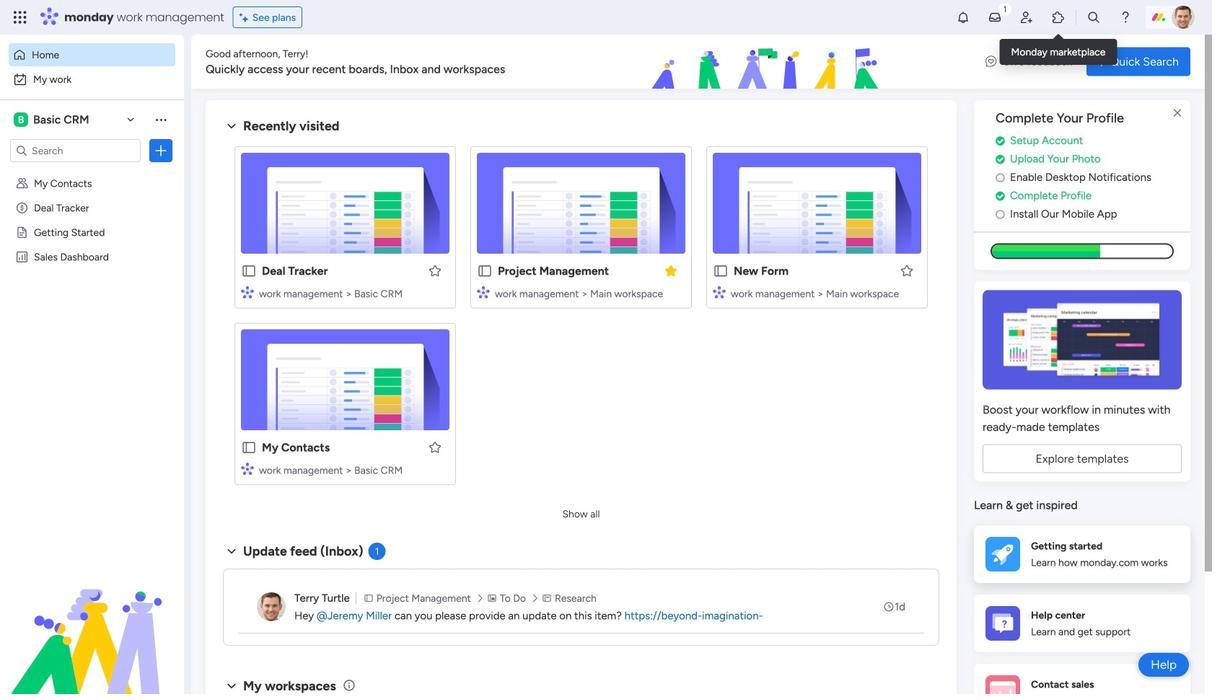 Task type: describe. For each thing, give the bounding box(es) containing it.
public dashboard image
[[15, 250, 29, 264]]

help center element
[[974, 595, 1191, 653]]

1 vertical spatial option
[[9, 68, 175, 91]]

public board image for remove from favorites image
[[477, 263, 493, 279]]

templates image image
[[987, 290, 1178, 390]]

workspace options image
[[154, 112, 168, 127]]

options image
[[154, 144, 168, 158]]

terry turtle image
[[257, 593, 286, 622]]

notifications image
[[956, 10, 971, 25]]

quick search results list box
[[223, 135, 940, 503]]

getting started element
[[974, 526, 1191, 584]]

close update feed (inbox) image
[[223, 543, 240, 561]]

see plans image
[[239, 9, 252, 25]]

select product image
[[13, 10, 27, 25]]

3 check circle image from the top
[[996, 191, 1005, 202]]

close recently visited image
[[223, 118, 240, 135]]

remove from favorites image
[[664, 264, 678, 278]]

1 vertical spatial lottie animation element
[[0, 549, 184, 695]]

public board image for 1st add to favorites icon from the right
[[713, 263, 729, 279]]

circle o image
[[996, 209, 1005, 220]]

help image
[[1118, 10, 1133, 25]]

2 check circle image from the top
[[996, 154, 1005, 165]]

public board image for add to favorites image
[[241, 440, 257, 456]]

0 horizontal spatial lottie animation image
[[0, 549, 184, 695]]

v2 user feedback image
[[986, 54, 997, 70]]

1 image
[[999, 1, 1012, 17]]

update feed image
[[988, 10, 1002, 25]]

1 element
[[368, 543, 386, 561]]



Task type: locate. For each thing, give the bounding box(es) containing it.
1 horizontal spatial lottie animation image
[[566, 35, 971, 89]]

list box
[[0, 168, 184, 464]]

option
[[9, 43, 175, 66], [9, 68, 175, 91], [0, 171, 184, 174]]

0 vertical spatial check circle image
[[996, 136, 1005, 146]]

1 vertical spatial lottie animation image
[[0, 549, 184, 695]]

0 horizontal spatial lottie animation element
[[0, 549, 184, 695]]

Search in workspace field
[[30, 143, 121, 159]]

close my workspaces image
[[223, 678, 240, 695]]

1 add to favorites image from the left
[[428, 264, 442, 278]]

contact sales element
[[974, 664, 1191, 695]]

0 vertical spatial lottie animation image
[[566, 35, 971, 89]]

1 check circle image from the top
[[996, 136, 1005, 146]]

public board image
[[15, 226, 29, 240]]

1 vertical spatial check circle image
[[996, 154, 1005, 165]]

2 vertical spatial check circle image
[[996, 191, 1005, 202]]

2 add to favorites image from the left
[[900, 264, 914, 278]]

invite members image
[[1020, 10, 1034, 25]]

check circle image
[[996, 136, 1005, 146], [996, 154, 1005, 165], [996, 191, 1005, 202]]

0 horizontal spatial add to favorites image
[[428, 264, 442, 278]]

1 horizontal spatial lottie animation element
[[566, 35, 971, 89]]

circle o image
[[996, 172, 1005, 183]]

workspace selection element
[[14, 111, 91, 128]]

2 vertical spatial option
[[0, 171, 184, 174]]

lottie animation image
[[566, 35, 971, 89], [0, 549, 184, 695]]

add to favorites image
[[428, 264, 442, 278], [900, 264, 914, 278]]

v2 bolt switch image
[[1098, 54, 1107, 70]]

0 vertical spatial option
[[9, 43, 175, 66]]

add to favorites image
[[428, 441, 442, 455]]

search everything image
[[1087, 10, 1101, 25]]

public board image for 2nd add to favorites icon from right
[[241, 263, 257, 279]]

dapulse x slim image
[[1169, 105, 1186, 122]]

lottie animation element
[[566, 35, 971, 89], [0, 549, 184, 695]]

monday marketplace image
[[1051, 10, 1066, 25]]

0 vertical spatial lottie animation element
[[566, 35, 971, 89]]

1 horizontal spatial add to favorites image
[[900, 264, 914, 278]]

workspace image
[[14, 112, 28, 128]]

public board image
[[241, 263, 257, 279], [477, 263, 493, 279], [713, 263, 729, 279], [241, 440, 257, 456]]

terry turtle image
[[1172, 6, 1195, 29]]



Task type: vqa. For each thing, say whether or not it's contained in the screenshot.
WORKSPACE image
yes



